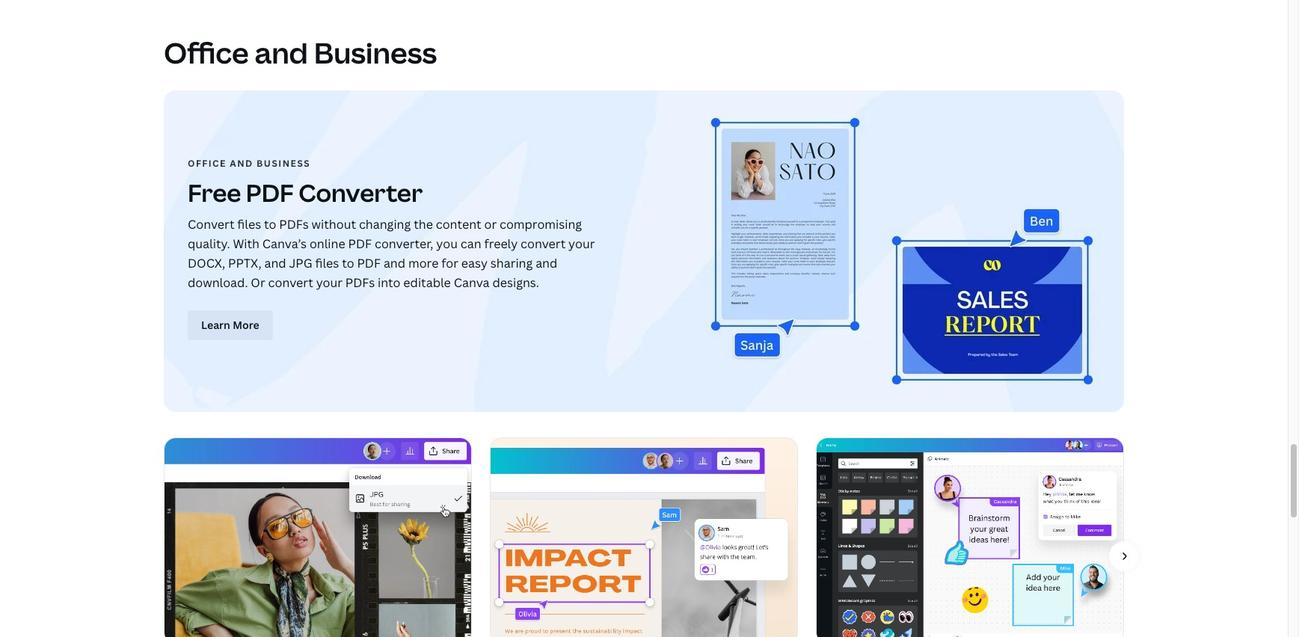 Task type: describe. For each thing, give the bounding box(es) containing it.
docx,
[[188, 255, 225, 272]]

0 horizontal spatial convert
[[268, 275, 313, 291]]

online
[[310, 236, 346, 252]]

free pdf converter convert files to pdfs without changing the content or compromising quality. with canva's online pdf converter, you can freely convert your docx, pptx, and jpg files to pdf and more for easy sharing and download. or convert your pdfs into editable canva designs.
[[188, 177, 595, 291]]

canva's
[[263, 236, 307, 252]]

1 vertical spatial files
[[315, 255, 339, 272]]

0 vertical spatial convert
[[521, 236, 566, 252]]

free
[[188, 177, 241, 209]]

1 vertical spatial pdf
[[348, 236, 372, 252]]

jpg
[[289, 255, 313, 272]]

into
[[378, 275, 401, 291]]

1 horizontal spatial to
[[342, 255, 354, 272]]

1 vertical spatial office
[[188, 157, 227, 170]]

0 horizontal spatial business
[[257, 157, 311, 170]]

more
[[409, 255, 439, 272]]

convert
[[188, 216, 235, 233]]

quality.
[[188, 236, 230, 252]]

0 horizontal spatial files
[[238, 216, 261, 233]]

canva
[[454, 275, 490, 291]]

designs.
[[493, 275, 539, 291]]

or
[[485, 216, 497, 233]]

download.
[[188, 275, 248, 291]]

the
[[414, 216, 433, 233]]

sticky notes feature image
[[817, 438, 1124, 638]]

0 vertical spatial office
[[164, 33, 249, 72]]



Task type: locate. For each thing, give the bounding box(es) containing it.
convert down jpg
[[268, 275, 313, 291]]

1 horizontal spatial business
[[314, 33, 437, 72]]

0 vertical spatial pdfs
[[279, 216, 309, 233]]

1 horizontal spatial files
[[315, 255, 339, 272]]

editable
[[404, 275, 451, 291]]

1 vertical spatial business
[[257, 157, 311, 170]]

sharing
[[491, 255, 533, 272]]

convert down compromising
[[521, 236, 566, 252]]

convert
[[521, 236, 566, 252], [268, 275, 313, 291]]

files down "online"
[[315, 255, 339, 272]]

0 horizontal spatial to
[[264, 216, 276, 233]]

your
[[569, 236, 595, 252], [316, 275, 343, 291]]

1 horizontal spatial pdfs
[[346, 275, 375, 291]]

0 vertical spatial files
[[238, 216, 261, 233]]

pdf up into
[[357, 255, 381, 272]]

for
[[442, 255, 459, 272]]

0 horizontal spatial your
[[316, 275, 343, 291]]

converter
[[299, 177, 423, 209]]

0 vertical spatial pdf
[[246, 177, 294, 209]]

pdf
[[246, 177, 294, 209], [348, 236, 372, 252], [357, 255, 381, 272]]

office and business
[[164, 33, 437, 72], [188, 157, 311, 170]]

office
[[164, 33, 249, 72], [188, 157, 227, 170]]

and
[[255, 33, 308, 72], [230, 157, 253, 170], [265, 255, 286, 272], [384, 255, 406, 272], [536, 255, 558, 272]]

or
[[251, 275, 265, 291]]

1 vertical spatial to
[[342, 255, 354, 272]]

can
[[461, 236, 482, 252]]

0 vertical spatial office and business
[[164, 33, 437, 72]]

1 horizontal spatial your
[[569, 236, 595, 252]]

0 vertical spatial business
[[314, 33, 437, 72]]

pdf down changing
[[348, 236, 372, 252]]

files up with
[[238, 216, 261, 233]]

1 horizontal spatial convert
[[521, 236, 566, 252]]

1 vertical spatial your
[[316, 275, 343, 291]]

pdfs left into
[[346, 275, 375, 291]]

1 vertical spatial office and business
[[188, 157, 311, 170]]

pdf to jpg tools image
[[165, 438, 471, 638]]

content
[[436, 216, 482, 233]]

pptx,
[[228, 255, 262, 272]]

compromising
[[500, 216, 582, 233]]

0 vertical spatial to
[[264, 216, 276, 233]]

pdfs up canva's
[[279, 216, 309, 233]]

your down "online"
[[316, 275, 343, 291]]

with
[[233, 236, 260, 252]]

business
[[314, 33, 437, 72], [257, 157, 311, 170]]

to up canva's
[[264, 216, 276, 233]]

to
[[264, 216, 276, 233], [342, 255, 354, 272]]

converter,
[[375, 236, 434, 252]]

pdfs
[[279, 216, 309, 233], [346, 275, 375, 291]]

to down "online"
[[342, 255, 354, 272]]

your down compromising
[[569, 236, 595, 252]]

you
[[437, 236, 458, 252]]

pdf to ppt tools image
[[491, 438, 798, 638]]

freely
[[485, 236, 518, 252]]

files
[[238, 216, 261, 233], [315, 255, 339, 272]]

pdf up canva's
[[246, 177, 294, 209]]

easy
[[462, 255, 488, 272]]

without
[[312, 216, 356, 233]]

changing
[[359, 216, 411, 233]]

0 vertical spatial your
[[569, 236, 595, 252]]

1 vertical spatial convert
[[268, 275, 313, 291]]

0 horizontal spatial pdfs
[[279, 216, 309, 233]]

2 vertical spatial pdf
[[357, 255, 381, 272]]

1 vertical spatial pdfs
[[346, 275, 375, 291]]



Task type: vqa. For each thing, say whether or not it's contained in the screenshot.
PDFs to the right
yes



